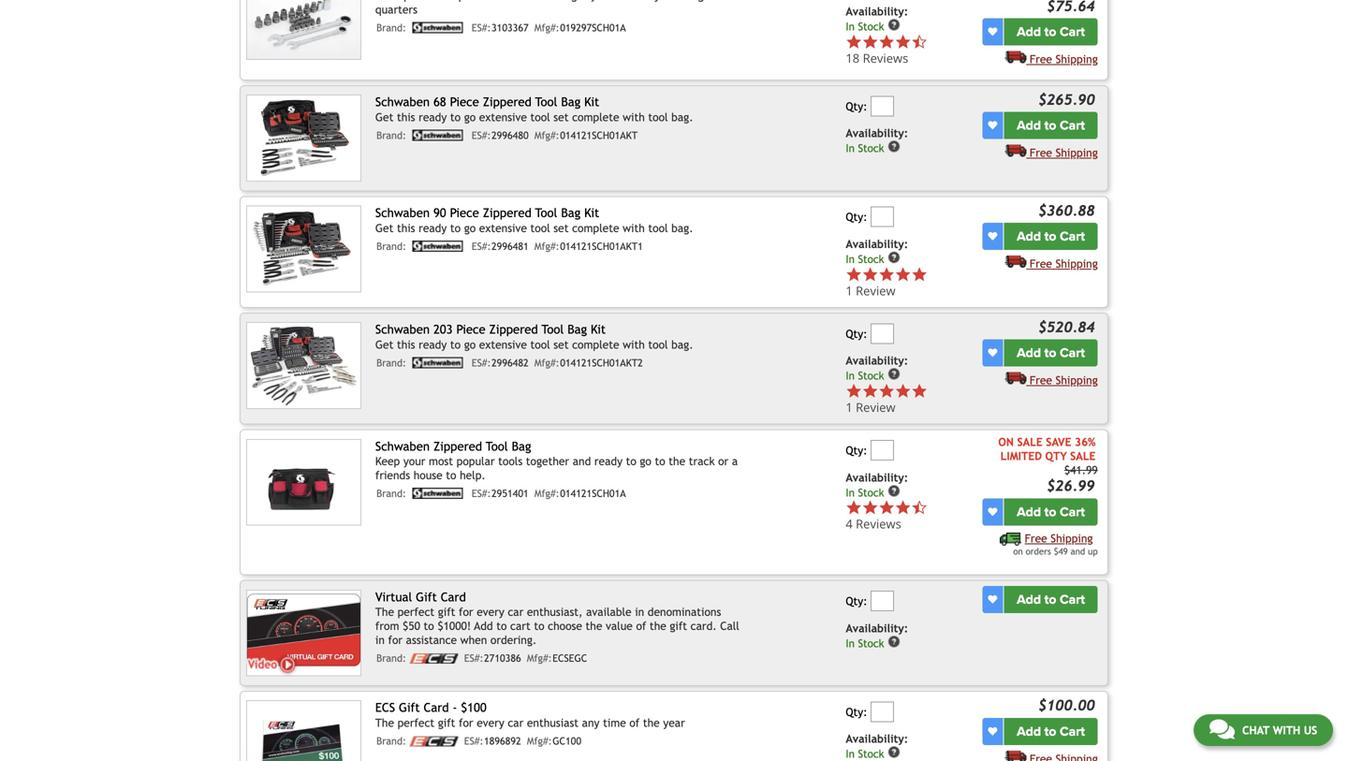 Task type: describe. For each thing, give the bounding box(es) containing it.
on sale save 36% limited qty sale $41.99 $26.99
[[998, 435, 1098, 494]]

together
[[526, 455, 569, 468]]

time
[[603, 716, 626, 729]]

save
[[1046, 435, 1071, 449]]

go for $265.90
[[464, 110, 476, 124]]

es#2996480 - 014121sch01akt - schwaben 68 piece zippered tool bag kit - get this ready to go extensive tool set complete with tool bag. - schwaben - audi bmw volkswagen mercedes benz mini porsche image
[[246, 95, 362, 182]]

in inside this special low profile socket set will get you out of a jam in tight quarters
[[677, 0, 687, 2]]

free for $520.84
[[1030, 374, 1052, 387]]

bag for $265.90
[[561, 95, 581, 109]]

$1000!
[[437, 619, 471, 633]]

question sign image for virtual gift card
[[888, 635, 901, 648]]

get for $520.84
[[375, 338, 393, 351]]

track
[[689, 455, 715, 468]]

3 stock from the top
[[858, 253, 884, 266]]

schwaben for $520.84
[[375, 322, 430, 337]]

stock for question sign image associated with virtual gift card
[[858, 637, 884, 650]]

kit for $265.90
[[584, 95, 599, 109]]

set for $360.88
[[554, 221, 569, 234]]

from
[[375, 619, 399, 633]]

es#: 2996482 mfg#: 014121sch01akt2
[[472, 357, 643, 369]]

most
[[429, 455, 453, 468]]

ecs gift card - $100 link
[[375, 700, 487, 715]]

low
[[437, 0, 455, 2]]

complete for $520.84
[[572, 338, 619, 351]]

set for $520.84
[[554, 338, 569, 351]]

in for 3rd question sign image from the top of the page
[[846, 486, 855, 499]]

1 review for $520.84
[[846, 399, 896, 415]]

to left track
[[655, 455, 665, 468]]

add for add to wish list image corresponding to $360.88
[[1017, 229, 1041, 244]]

add to wish list image for $360.88
[[988, 232, 997, 241]]

add for 3rd add to wish list image from the bottom of the page
[[1017, 504, 1041, 520]]

es#: 1896892 mfg#: gc100
[[464, 735, 581, 747]]

set inside this special low profile socket set will get you out of a jam in tight quarters
[[531, 0, 546, 2]]

1 question sign image from the top
[[888, 18, 901, 32]]

limited
[[1001, 450, 1042, 463]]

0 vertical spatial gift
[[438, 605, 455, 618]]

2 availability: in stock from the top
[[846, 127, 908, 155]]

on
[[998, 435, 1014, 449]]

help.
[[460, 469, 486, 482]]

to down $49 at right
[[1044, 591, 1056, 607]]

add to wish list image for first free shipping icon
[[988, 27, 997, 37]]

36%
[[1075, 435, 1096, 449]]

6 availability: in stock from the top
[[846, 621, 908, 650]]

1 brand: from the top
[[376, 22, 406, 34]]

014121sch01akt2
[[560, 357, 643, 369]]

schwaben zippered tool bag link
[[375, 439, 531, 453]]

tools
[[498, 455, 523, 468]]

es#2996481 - 014121sch01akt1 - schwaben 90 piece zippered tool bag kit  - get this ready to go extensive tool set complete with tool bag. - schwaben - audi bmw volkswagen mercedes benz mini porsche image
[[246, 206, 362, 293]]

card for perfect
[[441, 590, 466, 604]]

shipping for $360.88
[[1056, 257, 1098, 270]]

schwaben 68 piece zippered tool bag kit get this ready to go extensive tool set complete with tool bag.
[[375, 95, 693, 124]]

the inside virtual gift card the perfect gift for every car enthusiast, available in denominations from $50 to $1000! add to cart to choose the value of the gift card.  call in for assistance when ordering.
[[375, 605, 394, 618]]

jam
[[655, 0, 674, 2]]

014121sch01akt1
[[560, 241, 643, 252]]

add to cart button for $265.90's add to wish list image
[[1004, 112, 1098, 139]]

gc100
[[553, 735, 581, 747]]

free inside free shipping on orders $49 and up
[[1025, 532, 1047, 545]]

get
[[571, 0, 587, 2]]

mfg#: down this special low profile socket set will get you out of a jam in tight quarters
[[534, 22, 559, 34]]

1 4 reviews link from the top
[[846, 499, 979, 532]]

availability: for $520.84's question sign icon
[[846, 354, 908, 367]]

question sign image for schwaben 68 piece zippered tool bag kit
[[888, 140, 901, 153]]

qty: for $100.00
[[846, 705, 867, 718]]

mfg#: for virtual gift card
[[527, 653, 552, 664]]

tool inside schwaben zippered tool bag keep your most popular tools together and ready to go to the track or a friends house to help.
[[486, 439, 508, 453]]

virtual
[[375, 590, 412, 604]]

zippered for $520.84
[[489, 322, 538, 337]]

stock for schwaben 68 piece zippered tool bag kit question sign image
[[858, 142, 884, 155]]

to up free shipping on orders $49 and up at the right bottom of page
[[1044, 504, 1056, 520]]

free up the $265.90
[[1030, 53, 1052, 66]]

virtual gift card link
[[375, 590, 466, 604]]

kit for $520.84
[[591, 322, 606, 337]]

add for fourth add to wish list image from the top of the page
[[1017, 591, 1041, 607]]

free shipping image for $100.00
[[1005, 750, 1026, 761]]

schwaben for $360.88
[[375, 206, 430, 220]]

availability: for question sign image for ecs gift card - $100
[[846, 732, 908, 745]]

ordering.
[[490, 633, 537, 647]]

4 qty: from the top
[[846, 444, 867, 457]]

in for question sign image for ecs gift card - $100
[[846, 748, 855, 760]]

you
[[591, 0, 608, 2]]

stock for first question sign image
[[858, 20, 884, 33]]

cart for $520.84's free shipping icon's add to wish list icon
[[1060, 345, 1085, 361]]

a inside this special low profile socket set will get you out of a jam in tight quarters
[[645, 0, 651, 2]]

on
[[1013, 546, 1023, 557]]

1 free shipping image from the top
[[1005, 50, 1026, 63]]

es#: 2996480 mfg#: 014121sch01akt
[[472, 130, 638, 141]]

special
[[399, 0, 434, 2]]

every inside ecs gift card - $100 the perfect gift for every car enthusiast any time of the year
[[477, 716, 504, 729]]

popular
[[457, 455, 495, 468]]

add to wish list image for $100.00
[[988, 727, 997, 736]]

1 free shipping from the top
[[1030, 53, 1098, 66]]

add to cart button for add to wish list image corresponding to $360.88
[[1004, 223, 1098, 250]]

$360.88
[[1038, 202, 1095, 219]]

us
[[1304, 724, 1317, 737]]

2710386
[[484, 653, 521, 664]]

68
[[433, 95, 446, 109]]

complete for $265.90
[[572, 110, 619, 124]]

card for $100
[[424, 700, 449, 715]]

add to cart for add to wish list image corresponding to $100.00
[[1017, 723, 1085, 739]]

to up the $265.90
[[1044, 24, 1056, 40]]

add to cart for add to wish list icon associated with first free shipping icon
[[1017, 24, 1085, 40]]

available
[[586, 605, 632, 618]]

2 1 review link from the top
[[846, 282, 928, 299]]

to down the $265.90
[[1044, 118, 1056, 134]]

tight
[[690, 0, 714, 2]]

sale
[[1070, 450, 1096, 463]]

enthusiast,
[[527, 605, 583, 618]]

es#: 3103367 mfg#: 019297sch01a
[[472, 22, 626, 34]]

with for $520.84
[[623, 338, 645, 351]]

$41.99
[[1064, 464, 1098, 477]]

call
[[720, 619, 739, 633]]

this for $360.88
[[397, 221, 415, 234]]

profile
[[458, 0, 492, 2]]

18
[[846, 49, 860, 66]]

to down $360.88
[[1044, 229, 1056, 244]]

1 availability: in stock from the top
[[846, 5, 908, 33]]

add to cart for fourth add to wish list image from the top of the page
[[1017, 591, 1085, 607]]

bag for $360.88
[[561, 206, 581, 220]]

to inside schwaben 90 piece zippered tool bag kit get this ready to go extensive tool set complete with tool bag.
[[450, 221, 461, 234]]

4 1 review link from the top
[[846, 399, 928, 415]]

schwaben for $265.90
[[375, 95, 430, 109]]

ready for $360.88
[[419, 221, 447, 234]]

every inside virtual gift card the perfect gift for every car enthusiast, available in denominations from $50 to $1000! add to cart to choose the value of the gift card.  call in for assistance when ordering.
[[477, 605, 504, 618]]

of inside virtual gift card the perfect gift for every car enthusiast, available in denominations from $50 to $1000! add to cart to choose the value of the gift card.  call in for assistance when ordering.
[[636, 619, 646, 633]]

car inside virtual gift card the perfect gift for every car enthusiast, available in denominations from $50 to $1000! add to cart to choose the value of the gift card.  call in for assistance when ordering.
[[508, 605, 524, 618]]

half star image for 18 reviews
[[911, 34, 928, 50]]

brand: for ecs gift card - $100
[[376, 735, 406, 747]]

in for question sign image associated with virtual gift card
[[846, 637, 855, 650]]

free shipping for $520.84
[[1030, 374, 1098, 387]]

schwaben 68 piece zippered tool bag kit link
[[375, 95, 599, 109]]

the inside schwaben zippered tool bag keep your most popular tools together and ready to go to the track or a friends house to help.
[[669, 455, 685, 468]]

socket
[[495, 0, 528, 2]]

5 schwaben - corporate logo image from the top
[[410, 488, 466, 499]]

add to cart for $265.90's add to wish list image
[[1017, 118, 1085, 134]]

question sign image for $360.88
[[888, 251, 901, 264]]

ecs gift card - $100 the perfect gift for every car enthusiast any time of the year
[[375, 700, 685, 729]]

3 availability: in stock from the top
[[846, 237, 908, 266]]

es#: down profile
[[472, 22, 491, 34]]

tool for $265.90
[[535, 95, 557, 109]]

to up assistance
[[424, 619, 434, 633]]

$49
[[1054, 546, 1068, 557]]

zippered for $265.90
[[483, 95, 532, 109]]

availability: for 3rd question sign image from the top of the page
[[846, 471, 908, 484]]

the down denominations
[[650, 619, 666, 633]]

house
[[413, 469, 442, 482]]

es#: 2710386 mfg#: ecsegc
[[464, 653, 587, 664]]

review for $520.84
[[856, 399, 896, 415]]

friends
[[375, 469, 410, 482]]

0 vertical spatial for
[[459, 605, 473, 618]]

in for first question sign image
[[846, 20, 855, 33]]

go inside schwaben zippered tool bag keep your most popular tools together and ready to go to the track or a friends house to help.
[[640, 455, 651, 468]]

half star image for 4 reviews
[[911, 499, 928, 516]]

brand: for schwaben 68 piece zippered tool bag kit
[[376, 130, 406, 141]]

this for $520.84
[[397, 338, 415, 351]]

to inside schwaben 68 piece zippered tool bag kit get this ready to go extensive tool set complete with tool bag.
[[450, 110, 461, 124]]

cart
[[510, 619, 531, 633]]

tool for $360.88
[[535, 206, 557, 220]]

90
[[433, 206, 446, 220]]

kit for $360.88
[[584, 206, 599, 220]]

es#2996482 - 014121sch01akt2 - schwaben 203 piece zippered tool bag kit  - get this ready to go extensive tool set complete with tool bag. - schwaben - audi bmw volkswagen mercedes benz mini porsche image
[[246, 322, 362, 409]]

zippered
[[433, 439, 482, 453]]

2996481
[[491, 241, 529, 252]]

this special low profile socket set will get you out of a jam in tight quarters
[[375, 0, 714, 16]]

card.
[[691, 619, 717, 633]]

bag inside schwaben zippered tool bag keep your most popular tools together and ready to go to the track or a friends house to help.
[[512, 439, 531, 453]]

bag. for $360.88
[[671, 221, 693, 234]]

mfg#: for schwaben 203 piece zippered tool bag kit
[[534, 357, 559, 369]]

brand: for schwaben 203 piece zippered tool bag kit
[[376, 357, 406, 369]]

to down most
[[446, 469, 456, 482]]

$100.00
[[1038, 697, 1095, 714]]

qty: for $520.84
[[846, 327, 867, 340]]

7 availability: in stock from the top
[[846, 732, 908, 760]]

3 question sign image from the top
[[888, 484, 901, 497]]

or
[[718, 455, 729, 468]]

chat
[[1242, 724, 1270, 737]]

with for $265.90
[[623, 110, 645, 124]]

$520.84
[[1038, 319, 1095, 336]]

-
[[453, 700, 457, 715]]

free shipping on orders $49 and up
[[1013, 532, 1098, 557]]

mfg#: for schwaben 90 piece zippered tool bag kit
[[534, 241, 559, 252]]

3 in from the top
[[846, 253, 855, 266]]

2 4 reviews link from the top
[[846, 515, 928, 532]]

ecs
[[375, 700, 395, 715]]

brand: for schwaben 90 piece zippered tool bag kit
[[376, 241, 406, 252]]

to inside schwaben 203 piece zippered tool bag kit get this ready to go extensive tool set complete with tool bag.
[[450, 338, 461, 351]]

will
[[550, 0, 568, 2]]

$100
[[461, 700, 487, 715]]

$265.90
[[1038, 91, 1095, 108]]

shipping up the $265.90
[[1056, 53, 1098, 66]]

enthusiast
[[527, 716, 579, 729]]

2 18 reviews link from the top
[[846, 49, 928, 66]]

out
[[612, 0, 628, 2]]

to down $100.00 at the right of the page
[[1044, 723, 1056, 739]]

availability: for first question sign image
[[846, 5, 908, 18]]

4 in from the top
[[846, 370, 855, 382]]

4 reviews
[[846, 515, 901, 532]]

203
[[433, 322, 453, 337]]



Task type: locate. For each thing, give the bounding box(es) containing it.
question sign image for $520.84
[[888, 368, 901, 381]]

complete inside schwaben 68 piece zippered tool bag kit get this ready to go extensive tool set complete with tool bag.
[[572, 110, 619, 124]]

1 vertical spatial gift
[[670, 619, 687, 633]]

gift
[[416, 590, 437, 604], [399, 700, 420, 715]]

gift for ecs
[[399, 700, 420, 715]]

4 schwaben from the top
[[375, 439, 430, 453]]

0 vertical spatial question sign image
[[888, 251, 901, 264]]

cart for 3rd add to wish list image from the bottom of the page
[[1060, 504, 1085, 520]]

2 vertical spatial zippered
[[489, 322, 538, 337]]

es#3103367 - 019297sch01a - schwaben complete 26 pc stubby socket driver set - this special low profile socket set will get you out of a jam in tight quarters - schwaben - audi bmw volkswagen mercedes benz mini porsche image
[[246, 0, 362, 60]]

1 question sign image from the top
[[888, 251, 901, 264]]

1 vertical spatial of
[[636, 619, 646, 633]]

tool inside schwaben 90 piece zippered tool bag kit get this ready to go extensive tool set complete with tool bag.
[[535, 206, 557, 220]]

a inside schwaben zippered tool bag keep your most popular tools together and ready to go to the track or a friends house to help.
[[732, 455, 738, 468]]

gift up $1000!
[[438, 605, 455, 618]]

get right es#2996482 - 014121sch01akt2 - schwaben 203 piece zippered tool bag kit  - get this ready to go extensive tool set complete with tool bag. - schwaben - audi bmw volkswagen mercedes benz mini porsche image
[[375, 338, 393, 351]]

to down piece
[[450, 110, 461, 124]]

extensive for $360.88
[[479, 221, 527, 234]]

and left up
[[1071, 546, 1085, 557]]

schwaben 90 piece zippered tool bag kit get this ready to go extensive tool set complete with tool bag.
[[375, 206, 693, 234]]

piece for $360.88
[[450, 206, 479, 220]]

3 1 review link from the top
[[846, 383, 979, 415]]

cart down $360.88
[[1060, 229, 1085, 244]]

star image
[[846, 34, 862, 50], [846, 383, 862, 399], [895, 383, 911, 399], [911, 383, 928, 399], [862, 499, 878, 516], [878, 499, 895, 516], [895, 499, 911, 516]]

chat with us link
[[1193, 714, 1333, 746]]

1 vertical spatial bag.
[[671, 221, 693, 234]]

1 vertical spatial piece
[[456, 322, 485, 337]]

brand: down ecs
[[376, 735, 406, 747]]

1 ecs gift cards - corporate logo image from the top
[[410, 654, 458, 664]]

2 schwaben - corporate logo image from the top
[[410, 130, 466, 141]]

get inside schwaben 90 piece zippered tool bag kit get this ready to go extensive tool set complete with tool bag.
[[375, 221, 393, 234]]

0 vertical spatial get
[[375, 110, 393, 124]]

1 vertical spatial get
[[375, 221, 393, 234]]

free shipping down $360.88
[[1030, 257, 1098, 270]]

add inside virtual gift card the perfect gift for every car enthusiast, available in denominations from $50 to $1000! add to cart to choose the value of the gift card.  call in for assistance when ordering.
[[474, 619, 493, 633]]

1 qty: from the top
[[846, 100, 867, 113]]

reviews right 4
[[856, 515, 901, 532]]

card inside ecs gift card - $100 the perfect gift for every car enthusiast any time of the year
[[424, 700, 449, 715]]

schwaben zippered tool bag keep your most popular tools together and ready to go to the track or a friends house to help.
[[375, 439, 738, 482]]

2 horizontal spatial in
[[677, 0, 687, 2]]

es#:
[[472, 22, 491, 34], [472, 130, 491, 141], [472, 241, 491, 252], [472, 357, 491, 369], [472, 488, 491, 500], [464, 653, 483, 664], [464, 735, 483, 747]]

kit inside schwaben 68 piece zippered tool bag kit get this ready to go extensive tool set complete with tool bag.
[[584, 95, 599, 109]]

add to cart down $100.00 at the right of the page
[[1017, 723, 1085, 739]]

1 availability: from the top
[[846, 5, 908, 18]]

zippered up 2996482
[[489, 322, 538, 337]]

stock
[[858, 20, 884, 33], [858, 142, 884, 155], [858, 253, 884, 266], [858, 370, 884, 382], [858, 486, 884, 499], [858, 637, 884, 650], [858, 748, 884, 760]]

es#: 2996481 mfg#: 014121sch01akt1
[[472, 241, 643, 252]]

ready inside schwaben zippered tool bag keep your most popular tools together and ready to go to the track or a friends house to help.
[[594, 455, 623, 468]]

$26.99
[[1047, 478, 1095, 494]]

1 vertical spatial extensive
[[479, 221, 527, 234]]

tool for $520.84
[[542, 322, 564, 337]]

stock for 3rd question sign image from the top of the page
[[858, 486, 884, 499]]

tool inside schwaben 68 piece zippered tool bag kit get this ready to go extensive tool set complete with tool bag.
[[535, 95, 557, 109]]

2 vertical spatial complete
[[572, 338, 619, 351]]

kit inside schwaben 90 piece zippered tool bag kit get this ready to go extensive tool set complete with tool bag.
[[584, 206, 599, 220]]

when
[[460, 633, 487, 647]]

the inside ecs gift card - $100 the perfect gift for every car enthusiast any time of the year
[[643, 716, 660, 729]]

2 vertical spatial of
[[629, 716, 640, 729]]

half star image
[[911, 34, 928, 50], [911, 499, 928, 516]]

3 free shipping from the top
[[1030, 257, 1098, 270]]

3 add to wish list image from the top
[[988, 507, 997, 517]]

brand:
[[376, 22, 406, 34], [376, 130, 406, 141], [376, 241, 406, 252], [376, 357, 406, 369], [376, 488, 406, 500], [376, 653, 406, 664], [376, 735, 406, 747]]

bag. inside schwaben 203 piece zippered tool bag kit get this ready to go extensive tool set complete with tool bag.
[[671, 338, 693, 351]]

bag inside schwaben 68 piece zippered tool bag kit get this ready to go extensive tool set complete with tool bag.
[[561, 95, 581, 109]]

for
[[459, 605, 473, 618], [388, 633, 403, 647], [459, 716, 473, 729]]

go inside schwaben 90 piece zippered tool bag kit get this ready to go extensive tool set complete with tool bag.
[[464, 221, 476, 234]]

1 vertical spatial 1 review
[[846, 399, 896, 415]]

1 vertical spatial gift
[[399, 700, 420, 715]]

mfg#: down schwaben 68 piece zippered tool bag kit get this ready to go extensive tool set complete with tool bag.
[[534, 130, 559, 141]]

2 bag. from the top
[[671, 221, 693, 234]]

0 horizontal spatial and
[[573, 455, 591, 468]]

gift inside ecs gift card - $100 the perfect gift for every car enthusiast any time of the year
[[399, 700, 420, 715]]

0 vertical spatial every
[[477, 605, 504, 618]]

free up orders
[[1025, 532, 1047, 545]]

get
[[375, 110, 393, 124], [375, 221, 393, 234], [375, 338, 393, 351]]

with left us
[[1273, 724, 1300, 737]]

to
[[1044, 24, 1056, 40], [450, 110, 461, 124], [1044, 118, 1056, 134], [450, 221, 461, 234], [1044, 229, 1056, 244], [450, 338, 461, 351], [1044, 345, 1056, 361], [626, 455, 636, 468], [655, 455, 665, 468], [446, 469, 456, 482], [1044, 504, 1056, 520], [1044, 591, 1056, 607], [424, 619, 434, 633], [496, 619, 507, 633], [534, 619, 544, 633], [1044, 723, 1056, 739]]

go inside schwaben 203 piece zippered tool bag kit get this ready to go extensive tool set complete with tool bag.
[[464, 338, 476, 351]]

gift down -
[[438, 716, 455, 729]]

mfg#: for schwaben 68 piece zippered tool bag kit
[[534, 130, 559, 141]]

0 vertical spatial add to wish list image
[[988, 27, 997, 37]]

zippered inside schwaben 90 piece zippered tool bag kit get this ready to go extensive tool set complete with tool bag.
[[483, 206, 532, 220]]

mfg#: down schwaben 203 piece zippered tool bag kit get this ready to go extensive tool set complete with tool bag.
[[534, 357, 559, 369]]

1 perfect from the top
[[397, 605, 435, 618]]

for down $100
[[459, 716, 473, 729]]

schwaben left 203
[[375, 322, 430, 337]]

the inside ecs gift card - $100 the perfect gift for every car enthusiast any time of the year
[[375, 716, 394, 729]]

add to cart button up the $265.90
[[1004, 18, 1098, 46]]

5 brand: from the top
[[376, 488, 406, 500]]

1 vertical spatial kit
[[584, 206, 599, 220]]

es#: for schwaben 90 piece zippered tool bag kit
[[472, 241, 491, 252]]

question sign image
[[888, 251, 901, 264], [888, 368, 901, 381]]

qty: for $360.88
[[846, 210, 867, 223]]

this inside schwaben 68 piece zippered tool bag kit get this ready to go extensive tool set complete with tool bag.
[[397, 110, 415, 124]]

schwaben inside schwaben 90 piece zippered tool bag kit get this ready to go extensive tool set complete with tool bag.
[[375, 206, 430, 220]]

this inside schwaben 203 piece zippered tool bag kit get this ready to go extensive tool set complete with tool bag.
[[397, 338, 415, 351]]

2 vertical spatial in
[[375, 633, 385, 647]]

complete inside schwaben 90 piece zippered tool bag kit get this ready to go extensive tool set complete with tool bag.
[[572, 221, 619, 234]]

5 availability: from the top
[[846, 471, 908, 484]]

the left "year"
[[643, 716, 660, 729]]

with inside schwaben 90 piece zippered tool bag kit get this ready to go extensive tool set complete with tool bag.
[[623, 221, 645, 234]]

6 stock from the top
[[858, 637, 884, 650]]

2 vertical spatial extensive
[[479, 338, 527, 351]]

es#: left the 2996480
[[472, 130, 491, 141]]

go down "schwaben 203 piece zippered tool bag kit" link
[[464, 338, 476, 351]]

1 vertical spatial zippered
[[483, 206, 532, 220]]

3 add to cart button from the top
[[1004, 223, 1098, 250]]

free down the $520.84 on the right of the page
[[1030, 374, 1052, 387]]

4 reviews link
[[846, 499, 979, 532], [846, 515, 928, 532]]

add for $265.90's add to wish list image
[[1017, 118, 1041, 134]]

bag for $520.84
[[567, 322, 587, 337]]

availability: for $360.88's question sign icon
[[846, 237, 908, 251]]

18 reviews
[[846, 49, 908, 66]]

get inside schwaben 203 piece zippered tool bag kit get this ready to go extensive tool set complete with tool bag.
[[375, 338, 393, 351]]

of right the time
[[629, 716, 640, 729]]

this for $265.90
[[397, 110, 415, 124]]

2 ecs gift cards - corporate logo image from the top
[[410, 736, 458, 747]]

3 brand: from the top
[[376, 241, 406, 252]]

1 schwaben from the top
[[375, 95, 430, 109]]

bag. inside schwaben 90 piece zippered tool bag kit get this ready to go extensive tool set complete with tool bag.
[[671, 221, 693, 234]]

schwaben inside schwaben 68 piece zippered tool bag kit get this ready to go extensive tool set complete with tool bag.
[[375, 95, 430, 109]]

2 vertical spatial get
[[375, 338, 393, 351]]

this
[[397, 110, 415, 124], [397, 221, 415, 234], [397, 338, 415, 351]]

in right available
[[635, 605, 644, 618]]

1 bag. from the top
[[671, 110, 693, 124]]

1 get from the top
[[375, 110, 393, 124]]

7 stock from the top
[[858, 748, 884, 760]]

0 horizontal spatial a
[[645, 0, 651, 2]]

2 complete from the top
[[572, 221, 619, 234]]

es#: for schwaben zippered tool bag
[[472, 488, 491, 500]]

1 review
[[846, 282, 896, 299], [846, 399, 896, 415]]

6 qty: from the top
[[846, 705, 867, 718]]

4 question sign image from the top
[[888, 635, 901, 648]]

of inside this special low profile socket set will get you out of a jam in tight quarters
[[632, 0, 642, 2]]

6 in from the top
[[846, 637, 855, 650]]

with inside schwaben 203 piece zippered tool bag kit get this ready to go extensive tool set complete with tool bag.
[[623, 338, 645, 351]]

1 vertical spatial 1
[[846, 399, 853, 415]]

up
[[1088, 546, 1098, 557]]

5 add to cart button from the top
[[1004, 498, 1098, 525]]

4 schwaben - corporate logo image from the top
[[410, 357, 466, 368]]

cart for $265.90's add to wish list image
[[1060, 118, 1085, 134]]

get inside schwaben 68 piece zippered tool bag kit get this ready to go extensive tool set complete with tool bag.
[[375, 110, 393, 124]]

0 vertical spatial piece
[[450, 206, 479, 220]]

perfect
[[397, 605, 435, 618], [397, 716, 435, 729]]

4 add to cart button from the top
[[1004, 340, 1098, 367]]

card inside virtual gift card the perfect gift for every car enthusiast, available in denominations from $50 to $1000! add to cart to choose the value of the gift card.  call in for assistance when ordering.
[[441, 590, 466, 604]]

1 for $520.84
[[846, 399, 853, 415]]

ready inside schwaben 203 piece zippered tool bag kit get this ready to go extensive tool set complete with tool bag.
[[419, 338, 447, 351]]

gift right ecs
[[399, 700, 420, 715]]

0 vertical spatial in
[[677, 0, 687, 2]]

shipping up $49 at right
[[1051, 532, 1093, 545]]

1 schwaben - corporate logo image from the top
[[410, 22, 466, 33]]

1 extensive from the top
[[479, 110, 527, 124]]

2 vertical spatial for
[[459, 716, 473, 729]]

3 bag. from the top
[[671, 338, 693, 351]]

add down $360.88
[[1017, 229, 1041, 244]]

brand: for virtual gift card
[[376, 653, 406, 664]]

1 half star image from the top
[[911, 34, 928, 50]]

piece right 203
[[456, 322, 485, 337]]

7 add to cart button from the top
[[1004, 718, 1098, 745]]

7 cart from the top
[[1060, 723, 1085, 739]]

kit inside schwaben 203 piece zippered tool bag kit get this ready to go extensive tool set complete with tool bag.
[[591, 322, 606, 337]]

car
[[508, 605, 524, 618], [508, 716, 524, 729]]

shipping down the $265.90
[[1056, 146, 1098, 159]]

es#: for schwaben 203 piece zippered tool bag kit
[[472, 357, 491, 369]]

car inside ecs gift card - $100 the perfect gift for every car enthusiast any time of the year
[[508, 716, 524, 729]]

add to cart down $360.88
[[1017, 229, 1085, 244]]

2 half star image from the top
[[911, 499, 928, 516]]

1 review link
[[846, 266, 979, 299], [846, 282, 928, 299], [846, 383, 979, 415], [846, 399, 928, 415]]

2 this from the top
[[397, 221, 415, 234]]

0 vertical spatial extensive
[[479, 110, 527, 124]]

0 vertical spatial bag.
[[671, 110, 693, 124]]

free shipping image
[[1005, 50, 1026, 63], [1005, 144, 1026, 157], [1005, 371, 1026, 385], [1005, 750, 1026, 761]]

a
[[645, 0, 651, 2], [732, 455, 738, 468]]

choose
[[548, 619, 582, 633]]

complete for $360.88
[[572, 221, 619, 234]]

4 free shipping from the top
[[1030, 374, 1098, 387]]

complete inside schwaben 203 piece zippered tool bag kit get this ready to go extensive tool set complete with tool bag.
[[572, 338, 619, 351]]

set up es#: 2996482 mfg#: 014121sch01akt2
[[554, 338, 569, 351]]

and inside free shipping on orders $49 and up
[[1071, 546, 1085, 557]]

3 add to cart from the top
[[1017, 229, 1085, 244]]

add to cart
[[1017, 24, 1085, 40], [1017, 118, 1085, 134], [1017, 229, 1085, 244], [1017, 345, 1085, 361], [1017, 504, 1085, 520], [1017, 591, 1085, 607], [1017, 723, 1085, 739]]

3 qty: from the top
[[846, 327, 867, 340]]

mfg#: left ecsegc
[[527, 653, 552, 664]]

add to cart button for $520.84's free shipping icon's add to wish list icon
[[1004, 340, 1098, 367]]

bag inside schwaben 203 piece zippered tool bag kit get this ready to go extensive tool set complete with tool bag.
[[567, 322, 587, 337]]

perfect inside virtual gift card the perfect gift for every car enthusiast, available in denominations from $50 to $1000! add to cart to choose the value of the gift card.  call in for assistance when ordering.
[[397, 605, 435, 618]]

cart for add to wish list icon associated with first free shipping icon
[[1060, 24, 1085, 40]]

add to cart down the $265.90
[[1017, 118, 1085, 134]]

this
[[375, 0, 396, 2]]

1 vertical spatial add to wish list image
[[988, 348, 997, 358]]

zippered inside schwaben 203 piece zippered tool bag kit get this ready to go extensive tool set complete with tool bag.
[[489, 322, 538, 337]]

schwaben - corporate logo image for $360.88
[[410, 241, 466, 252]]

orders
[[1026, 546, 1051, 557]]

0 vertical spatial review
[[856, 282, 896, 299]]

ready inside schwaben 90 piece zippered tool bag kit get this ready to go extensive tool set complete with tool bag.
[[419, 221, 447, 234]]

add for add to wish list icon associated with first free shipping icon
[[1017, 24, 1041, 40]]

1 vertical spatial for
[[388, 633, 403, 647]]

add down $100.00 at the right of the page
[[1017, 723, 1041, 739]]

star image
[[862, 34, 878, 50], [878, 34, 895, 50], [895, 34, 911, 50], [846, 266, 862, 282], [862, 266, 878, 282], [878, 266, 895, 282], [895, 266, 911, 282], [911, 266, 928, 282], [862, 383, 878, 399], [878, 383, 895, 399], [846, 499, 862, 516]]

cart for fourth add to wish list image from the top of the page
[[1060, 591, 1085, 607]]

5 add to wish list image from the top
[[988, 727, 997, 736]]

0 vertical spatial reviews
[[863, 49, 908, 66]]

es#: down help. in the left bottom of the page
[[472, 488, 491, 500]]

for up $1000!
[[459, 605, 473, 618]]

0 vertical spatial gift
[[416, 590, 437, 604]]

ready down "90"
[[419, 221, 447, 234]]

0 vertical spatial half star image
[[911, 34, 928, 50]]

1 horizontal spatial and
[[1071, 546, 1085, 557]]

2 perfect from the top
[[397, 716, 435, 729]]

bag up tools on the bottom
[[512, 439, 531, 453]]

ecs gift cards - corporate logo image for perfect
[[410, 654, 458, 664]]

es#: left 1896892
[[464, 735, 483, 747]]

014121sch01a
[[560, 488, 626, 500]]

2 free shipping from the top
[[1030, 146, 1098, 159]]

add to cart down the $520.84 on the right of the page
[[1017, 345, 1085, 361]]

es#: 2951401 mfg#: 014121sch01a
[[472, 488, 626, 500]]

keep
[[375, 455, 400, 468]]

0 vertical spatial free shipping image
[[1005, 255, 1026, 268]]

brand: for schwaben zippered tool bag
[[376, 488, 406, 500]]

2 free shipping image from the top
[[1005, 144, 1026, 157]]

extensive inside schwaben 203 piece zippered tool bag kit get this ready to go extensive tool set complete with tool bag.
[[479, 338, 527, 351]]

schwaben - corporate logo image down 203
[[410, 357, 466, 368]]

0 vertical spatial 1 review
[[846, 282, 896, 299]]

availability: for question sign image associated with virtual gift card
[[846, 621, 908, 635]]

add to cart for add to wish list image corresponding to $360.88
[[1017, 229, 1085, 244]]

0 horizontal spatial in
[[375, 633, 385, 647]]

7 add to cart from the top
[[1017, 723, 1085, 739]]

in
[[846, 20, 855, 33], [846, 142, 855, 155], [846, 253, 855, 266], [846, 370, 855, 382], [846, 486, 855, 499], [846, 637, 855, 650], [846, 748, 855, 760]]

2 question sign image from the top
[[888, 368, 901, 381]]

any
[[582, 716, 600, 729]]

free down the $265.90
[[1030, 146, 1052, 159]]

to up ordering.
[[496, 619, 507, 633]]

0 vertical spatial 1
[[846, 282, 853, 299]]

this down schwaben 68 piece zippered tool bag kit link
[[397, 110, 415, 124]]

3 this from the top
[[397, 338, 415, 351]]

availability:
[[846, 5, 908, 18], [846, 127, 908, 140], [846, 237, 908, 251], [846, 354, 908, 367], [846, 471, 908, 484], [846, 621, 908, 635], [846, 732, 908, 745]]

add to cart button for add to wish list image corresponding to $100.00
[[1004, 718, 1098, 745]]

1 vertical spatial every
[[477, 716, 504, 729]]

2 vertical spatial bag.
[[671, 338, 693, 351]]

0 vertical spatial complete
[[572, 110, 619, 124]]

1 vertical spatial question sign image
[[888, 368, 901, 381]]

schwaben - corporate logo image down house at the bottom left of page
[[410, 488, 466, 499]]

quarters
[[375, 3, 417, 16]]

gift
[[438, 605, 455, 618], [670, 619, 687, 633], [438, 716, 455, 729]]

1 18 reviews link from the top
[[846, 34, 979, 66]]

to up 014121sch01a
[[626, 455, 636, 468]]

with up 014121sch01akt1
[[623, 221, 645, 234]]

2 in from the top
[[846, 142, 855, 155]]

piece inside schwaben 203 piece zippered tool bag kit get this ready to go extensive tool set complete with tool bag.
[[456, 322, 485, 337]]

schwaben
[[375, 95, 430, 109], [375, 206, 430, 220], [375, 322, 430, 337], [375, 439, 430, 453]]

add to wish list image for $520.84's free shipping icon
[[988, 348, 997, 358]]

2 vertical spatial kit
[[591, 322, 606, 337]]

ecs gift cards - corporate logo image
[[410, 654, 458, 664], [410, 736, 458, 747]]

add down orders
[[1017, 591, 1041, 607]]

value
[[606, 619, 633, 633]]

free for $360.88
[[1030, 257, 1052, 270]]

comments image
[[1209, 718, 1235, 740]]

set for $265.90
[[554, 110, 569, 124]]

for inside ecs gift card - $100 the perfect gift for every car enthusiast any time of the year
[[459, 716, 473, 729]]

set inside schwaben 68 piece zippered tool bag kit get this ready to go extensive tool set complete with tool bag.
[[554, 110, 569, 124]]

4 add to wish list image from the top
[[988, 595, 997, 604]]

add to cart button for fourth add to wish list image from the top of the page
[[1004, 586, 1098, 613]]

in
[[677, 0, 687, 2], [635, 605, 644, 618], [375, 633, 385, 647]]

get for $265.90
[[375, 110, 393, 124]]

go for $360.88
[[464, 221, 476, 234]]

extensive down "schwaben 203 piece zippered tool bag kit" link
[[479, 338, 527, 351]]

and inside schwaben zippered tool bag keep your most popular tools together and ready to go to the track or a friends house to help.
[[573, 455, 591, 468]]

1 vertical spatial car
[[508, 716, 524, 729]]

ready for $520.84
[[419, 338, 447, 351]]

add up when
[[474, 619, 493, 633]]

the down ecs
[[375, 716, 394, 729]]

assistance
[[406, 633, 457, 647]]

reviews for 18 reviews
[[863, 49, 908, 66]]

get for $360.88
[[375, 221, 393, 234]]

cart down $49 at right
[[1060, 591, 1085, 607]]

es#1896892 - gc100 - ecs gift card - $100 - the perfect gift for every car enthusiast any time of the year - ecs gift cards - audi bmw volkswagen mercedes benz mini porsche image
[[246, 700, 362, 761]]

0 vertical spatial of
[[632, 0, 642, 2]]

4 brand: from the top
[[376, 357, 406, 369]]

1 vertical spatial ecs gift cards - corporate logo image
[[410, 736, 458, 747]]

bag
[[561, 95, 581, 109], [561, 206, 581, 220], [567, 322, 587, 337], [512, 439, 531, 453]]

2 add to cart button from the top
[[1004, 112, 1098, 139]]

question sign image for ecs gift card - $100
[[888, 746, 901, 759]]

free shipping image
[[1005, 255, 1026, 268], [1000, 533, 1021, 546]]

1 vertical spatial and
[[1071, 546, 1085, 557]]

add for $520.84's free shipping icon's add to wish list icon
[[1017, 345, 1041, 361]]

cart down $26.99
[[1060, 504, 1085, 520]]

extensive up the 2996480
[[479, 110, 527, 124]]

extensive inside schwaben 90 piece zippered tool bag kit get this ready to go extensive tool set complete with tool bag.
[[479, 221, 527, 234]]

mfg#: down schwaben 90 piece zippered tool bag kit get this ready to go extensive tool set complete with tool bag.
[[534, 241, 559, 252]]

7 availability: from the top
[[846, 732, 908, 745]]

2996482
[[491, 357, 529, 369]]

complete up 014121sch01akt1
[[572, 221, 619, 234]]

piece for $520.84
[[456, 322, 485, 337]]

shipping for $520.84
[[1056, 374, 1098, 387]]

ecs gift cards - corporate logo image down ecs gift card - $100 link
[[410, 736, 458, 747]]

3103367
[[491, 22, 529, 34]]

set left will
[[531, 0, 546, 2]]

bag. inside schwaben 68 piece zippered tool bag kit get this ready to go extensive tool set complete with tool bag.
[[671, 110, 693, 124]]

18 reviews link
[[846, 34, 979, 66], [846, 49, 928, 66]]

2 the from the top
[[375, 716, 394, 729]]

6 add to cart button from the top
[[1004, 586, 1098, 613]]

2 1 from the top
[[846, 399, 853, 415]]

add to wish list image for $265.90
[[988, 121, 997, 130]]

1 vertical spatial card
[[424, 700, 449, 715]]

perfect inside ecs gift card - $100 the perfect gift for every car enthusiast any time of the year
[[397, 716, 435, 729]]

extensive for $265.90
[[479, 110, 527, 124]]

3 complete from the top
[[572, 338, 619, 351]]

2 every from the top
[[477, 716, 504, 729]]

0 vertical spatial and
[[573, 455, 591, 468]]

virtual gift card the perfect gift for every car enthusiast, available in denominations from $50 to $1000! add to cart to choose the value of the gift card.  call in for assistance when ordering.
[[375, 590, 739, 647]]

schwaben - corporate logo image
[[410, 22, 466, 33], [410, 130, 466, 141], [410, 241, 466, 252], [410, 357, 466, 368], [410, 488, 466, 499]]

1 vertical spatial free shipping image
[[1000, 533, 1021, 546]]

zippered inside schwaben 68 piece zippered tool bag kit get this ready to go extensive tool set complete with tool bag.
[[483, 95, 532, 109]]

3 free shipping image from the top
[[1005, 371, 1026, 385]]

2 vertical spatial this
[[397, 338, 415, 351]]

shipping
[[1056, 53, 1098, 66], [1056, 146, 1098, 159], [1056, 257, 1098, 270], [1056, 374, 1098, 387], [1051, 532, 1093, 545]]

3 schwaben - corporate logo image from the top
[[410, 241, 466, 252]]

the up the from
[[375, 605, 394, 618]]

5 in from the top
[[846, 486, 855, 499]]

2 get from the top
[[375, 221, 393, 234]]

of right out
[[632, 0, 642, 2]]

1 vertical spatial the
[[375, 716, 394, 729]]

bag. for $265.90
[[671, 110, 693, 124]]

1 in from the top
[[846, 20, 855, 33]]

1 vertical spatial review
[[856, 399, 896, 415]]

None text field
[[871, 96, 894, 116], [871, 207, 894, 227], [871, 440, 894, 460], [871, 591, 894, 611], [871, 701, 894, 722], [871, 96, 894, 116], [871, 207, 894, 227], [871, 440, 894, 460], [871, 591, 894, 611], [871, 701, 894, 722]]

2 vertical spatial gift
[[438, 716, 455, 729]]

2951401
[[491, 488, 529, 500]]

go for $520.84
[[464, 338, 476, 351]]

shipping down the $520.84 on the right of the page
[[1056, 374, 1098, 387]]

kit up 014121sch01akt1
[[584, 206, 599, 220]]

1 car from the top
[[508, 605, 524, 618]]

es#2710386 - ecsegc -  virtual gift card - the perfect gift for every car enthusiast, available in denominations from $50 to $1000! add to cart to choose the value of the gift card.

call in for assistance when ordering. - ecs gift cards - audi bmw volkswagen mercedes benz mini porsche image
[[246, 590, 362, 677]]

014121sch01akt
[[560, 130, 638, 141]]

cart down $100.00 at the right of the page
[[1060, 723, 1085, 739]]

extensive
[[479, 110, 527, 124], [479, 221, 527, 234], [479, 338, 527, 351]]

1 vertical spatial complete
[[572, 221, 619, 234]]

bag inside schwaben 90 piece zippered tool bag kit get this ready to go extensive tool set complete with tool bag.
[[561, 206, 581, 220]]

denominations
[[648, 605, 721, 618]]

cart for add to wish list image corresponding to $360.88
[[1060, 229, 1085, 244]]

0 vertical spatial ecs gift cards - corporate logo image
[[410, 654, 458, 664]]

5 stock from the top
[[858, 486, 884, 499]]

ecs gift cards - corporate logo image for $100
[[410, 736, 458, 747]]

free down $360.88
[[1030, 257, 1052, 270]]

chat with us
[[1242, 724, 1317, 737]]

4 stock from the top
[[858, 370, 884, 382]]

add to cart button for 3rd add to wish list image from the bottom of the page
[[1004, 498, 1098, 525]]

free
[[1030, 53, 1052, 66], [1030, 146, 1052, 159], [1030, 257, 1052, 270], [1030, 374, 1052, 387], [1025, 532, 1047, 545]]

es#: for ecs gift card - $100
[[464, 735, 483, 747]]

this inside schwaben 90 piece zippered tool bag kit get this ready to go extensive tool set complete with tool bag.
[[397, 221, 415, 234]]

2 availability: from the top
[[846, 127, 908, 140]]

card up $1000!
[[441, 590, 466, 604]]

set inside schwaben 90 piece zippered tool bag kit get this ready to go extensive tool set complete with tool bag.
[[554, 221, 569, 234]]

1 cart from the top
[[1060, 24, 1085, 40]]

es#2951401 - 014121sch01a - schwaben zippered tool bag - keep your most popular tools together and ready to go to the track or a friends house to help. - schwaben - audi bmw volkswagen mercedes benz mini porsche image
[[246, 439, 362, 526]]

2 car from the top
[[508, 716, 524, 729]]

schwaben - corporate logo image down low
[[410, 22, 466, 33]]

of inside ecs gift card - $100 the perfect gift for every car enthusiast any time of the year
[[629, 716, 640, 729]]

2 add to wish list image from the top
[[988, 348, 997, 358]]

4 availability: in stock from the top
[[846, 354, 908, 382]]

complete
[[572, 110, 619, 124], [572, 221, 619, 234], [572, 338, 619, 351]]

zippered for $360.88
[[483, 206, 532, 220]]

qty:
[[846, 100, 867, 113], [846, 210, 867, 223], [846, 327, 867, 340], [846, 444, 867, 457], [846, 594, 867, 607], [846, 705, 867, 718]]

every up 1896892
[[477, 716, 504, 729]]

with inside schwaben 68 piece zippered tool bag kit get this ready to go extensive tool set complete with tool bag.
[[623, 110, 645, 124]]

schwaben - corporate logo image for $520.84
[[410, 357, 466, 368]]

1
[[846, 282, 853, 299], [846, 399, 853, 415]]

get right es#2996481 - 014121sch01akt1 - schwaben 90 piece zippered tool bag kit  - get this ready to go extensive tool set complete with tool bag. - schwaben - audi bmw volkswagen mercedes benz mini porsche image in the top left of the page
[[375, 221, 393, 234]]

question sign image
[[888, 18, 901, 32], [888, 140, 901, 153], [888, 484, 901, 497], [888, 635, 901, 648], [888, 746, 901, 759]]

schwaben left '68'
[[375, 95, 430, 109]]

sale
[[1017, 435, 1043, 449]]

perfect up $50
[[397, 605, 435, 618]]

1 add to cart button from the top
[[1004, 18, 1098, 46]]

extensive up 2996481
[[479, 221, 527, 234]]

cart up the $265.90
[[1060, 24, 1085, 40]]

kit up the 014121sch01akt2
[[591, 322, 606, 337]]

mfg#: down enthusiast
[[527, 735, 552, 747]]

shipping for $265.90
[[1056, 146, 1098, 159]]

add to wish list image
[[988, 121, 997, 130], [988, 232, 997, 241], [988, 507, 997, 517], [988, 595, 997, 604], [988, 727, 997, 736]]

add to wish list image
[[988, 27, 997, 37], [988, 348, 997, 358]]

zippered up 2996481
[[483, 206, 532, 220]]

0 vertical spatial kit
[[584, 95, 599, 109]]

1 horizontal spatial in
[[635, 605, 644, 618]]

piece
[[450, 206, 479, 220], [456, 322, 485, 337]]

1 vertical spatial half star image
[[911, 499, 928, 516]]

the down available
[[586, 619, 602, 633]]

free shipping image for $265.90
[[1005, 144, 1026, 157]]

brand: right es#2996482 - 014121sch01akt2 - schwaben 203 piece zippered tool bag kit  - get this ready to go extensive tool set complete with tool bag. - schwaben - audi bmw volkswagen mercedes benz mini porsche image
[[376, 357, 406, 369]]

cart down the $520.84 on the right of the page
[[1060, 345, 1085, 361]]

add to cart button down $360.88
[[1004, 223, 1098, 250]]

1 vertical spatial perfect
[[397, 716, 435, 729]]

5 qty: from the top
[[846, 594, 867, 607]]

tool up es#: 2996481 mfg#: 014121sch01akt1
[[535, 206, 557, 220]]

es#: for virtual gift card
[[464, 653, 483, 664]]

piece inside schwaben 90 piece zippered tool bag kit get this ready to go extensive tool set complete with tool bag.
[[450, 206, 479, 220]]

1 review for $360.88
[[846, 282, 896, 299]]

every up when
[[477, 605, 504, 618]]

0 vertical spatial car
[[508, 605, 524, 618]]

1 vertical spatial reviews
[[856, 515, 901, 532]]

piece
[[450, 95, 479, 109]]

go
[[464, 110, 476, 124], [464, 221, 476, 234], [464, 338, 476, 351], [640, 455, 651, 468]]

availability: for schwaben 68 piece zippered tool bag kit question sign image
[[846, 127, 908, 140]]

bag. for $520.84
[[671, 338, 693, 351]]

card
[[441, 590, 466, 604], [424, 700, 449, 715]]

1 1 review link from the top
[[846, 266, 979, 299]]

and right together
[[573, 455, 591, 468]]

to down the $520.84 on the right of the page
[[1044, 345, 1056, 361]]

0 vertical spatial zippered
[[483, 95, 532, 109]]

$50
[[403, 619, 420, 633]]

019297sch01a
[[560, 22, 626, 34]]

1 1 review from the top
[[846, 282, 896, 299]]

year
[[663, 716, 685, 729]]

ready up 014121sch01a
[[594, 455, 623, 468]]

go inside schwaben 68 piece zippered tool bag kit get this ready to go extensive tool set complete with tool bag.
[[464, 110, 476, 124]]

1 horizontal spatial a
[[732, 455, 738, 468]]

to right cart
[[534, 619, 544, 633]]

schwaben 90 piece zippered tool bag kit link
[[375, 206, 599, 220]]

1896892
[[484, 735, 521, 747]]

schwaben - corporate logo image down "90"
[[410, 241, 466, 252]]

bag up es#: 2996482 mfg#: 014121sch01akt2
[[567, 322, 587, 337]]

0 vertical spatial a
[[645, 0, 651, 2]]

1 vertical spatial a
[[732, 455, 738, 468]]

tool inside schwaben 203 piece zippered tool bag kit get this ready to go extensive tool set complete with tool bag.
[[542, 322, 564, 337]]

zippered
[[483, 95, 532, 109], [483, 206, 532, 220], [489, 322, 538, 337]]

5 availability: in stock from the top
[[846, 471, 908, 499]]

the left track
[[669, 455, 685, 468]]

1 add to wish list image from the top
[[988, 27, 997, 37]]

schwaben inside schwaben 203 piece zippered tool bag kit get this ready to go extensive tool set complete with tool bag.
[[375, 322, 430, 337]]

add
[[1017, 24, 1041, 40], [1017, 118, 1041, 134], [1017, 229, 1041, 244], [1017, 345, 1041, 361], [1017, 504, 1041, 520], [1017, 591, 1041, 607], [474, 619, 493, 633], [1017, 723, 1041, 739]]

set inside schwaben 203 piece zippered tool bag kit get this ready to go extensive tool set complete with tool bag.
[[554, 338, 569, 351]]

0 vertical spatial perfect
[[397, 605, 435, 618]]

0 vertical spatial the
[[375, 605, 394, 618]]

1 for $360.88
[[846, 282, 853, 299]]

1 the from the top
[[375, 605, 394, 618]]

2 question sign image from the top
[[888, 140, 901, 153]]

2 stock from the top
[[858, 142, 884, 155]]

schwaben 203 piece zippered tool bag kit link
[[375, 322, 606, 337]]

es#: for schwaben 68 piece zippered tool bag kit
[[472, 130, 491, 141]]

0 vertical spatial card
[[441, 590, 466, 604]]

extensive inside schwaben 68 piece zippered tool bag kit get this ready to go extensive tool set complete with tool bag.
[[479, 110, 527, 124]]

1 vertical spatial this
[[397, 221, 415, 234]]

1 complete from the top
[[572, 110, 619, 124]]

free shipping for $265.90
[[1030, 146, 1098, 159]]

4
[[846, 515, 853, 532]]

1 add to cart from the top
[[1017, 24, 1085, 40]]

gift for virtual
[[416, 590, 437, 604]]

5 question sign image from the top
[[888, 746, 901, 759]]

ecs gift cards - corporate logo image down assistance
[[410, 654, 458, 664]]

free shipping image for $520.84
[[1005, 371, 1026, 385]]

7 brand: from the top
[[376, 735, 406, 747]]

None text field
[[871, 323, 894, 344]]

gift inside virtual gift card the perfect gift for every car enthusiast, available in denominations from $50 to $1000! add to cart to choose the value of the gift card.  call in for assistance when ordering.
[[416, 590, 437, 604]]

add to cart down $49 at right
[[1017, 591, 1085, 607]]

your
[[403, 455, 425, 468]]

schwaben - corporate logo image for $265.90
[[410, 130, 466, 141]]

ready inside schwaben 68 piece zippered tool bag kit get this ready to go extensive tool set complete with tool bag.
[[419, 110, 447, 124]]

schwaben inside schwaben zippered tool bag keep your most popular tools together and ready to go to the track or a friends house to help.
[[375, 439, 430, 453]]

add for add to wish list image corresponding to $100.00
[[1017, 723, 1041, 739]]

1 vertical spatial in
[[635, 605, 644, 618]]

0 vertical spatial this
[[397, 110, 415, 124]]

review for $360.88
[[856, 282, 896, 299]]

3 availability: from the top
[[846, 237, 908, 251]]

shipping inside free shipping on orders $49 and up
[[1051, 532, 1093, 545]]

availability: in stock
[[846, 5, 908, 33], [846, 127, 908, 155], [846, 237, 908, 266], [846, 354, 908, 382], [846, 471, 908, 499], [846, 621, 908, 650], [846, 732, 908, 760]]

schwaben 203 piece zippered tool bag kit get this ready to go extensive tool set complete with tool bag.
[[375, 322, 693, 351]]

gift inside ecs gift card - $100 the perfect gift for every car enthusiast any time of the year
[[438, 716, 455, 729]]

add to cart button up free shipping on orders $49 and up at the right bottom of page
[[1004, 498, 1098, 525]]

go down piece
[[464, 110, 476, 124]]

reviews
[[863, 49, 908, 66], [856, 515, 901, 532]]

3 cart from the top
[[1060, 229, 1085, 244]]

2 extensive from the top
[[479, 221, 527, 234]]

with
[[623, 110, 645, 124], [623, 221, 645, 234], [623, 338, 645, 351], [1273, 724, 1300, 737]]

1 this from the top
[[397, 110, 415, 124]]

add to cart button down $100.00 at the right of the page
[[1004, 718, 1098, 745]]



Task type: vqa. For each thing, say whether or not it's contained in the screenshot.
The Ecs in the ecs virtual gift cards
no



